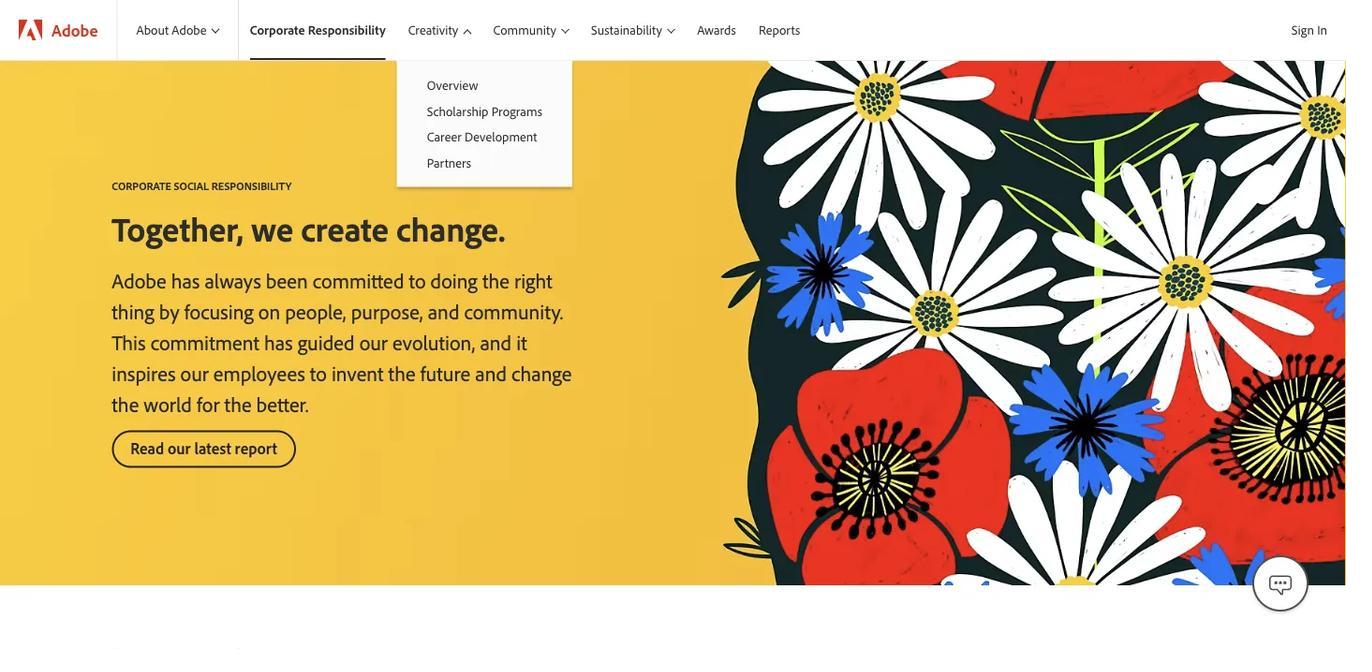 Task type: describe. For each thing, give the bounding box(es) containing it.
the left future at the left bottom of the page
[[388, 360, 416, 386]]

social
[[174, 178, 209, 193]]

employees
[[213, 360, 305, 386]]

scholarship programs link
[[397, 98, 572, 124]]

creativity
[[408, 22, 458, 38]]

focusing
[[184, 298, 254, 324]]

sustainability
[[591, 22, 662, 38]]

sign in
[[1292, 22, 1327, 38]]

group containing overview
[[397, 60, 572, 187]]

sign in button
[[1288, 14, 1331, 46]]

0 vertical spatial our
[[359, 329, 388, 355]]

been
[[266, 267, 308, 293]]

in
[[1317, 22, 1327, 38]]

this
[[112, 329, 146, 355]]

1 horizontal spatial has
[[264, 329, 293, 355]]

by
[[159, 298, 179, 324]]

about
[[136, 22, 169, 38]]

always
[[205, 267, 261, 293]]

adobe link
[[0, 0, 117, 60]]

corporate responsibility link
[[239, 0, 397, 60]]

overview link
[[397, 72, 572, 98]]

reports link
[[747, 0, 811, 60]]

together,
[[112, 207, 243, 250]]

corporate for corporate responsibility
[[250, 22, 305, 38]]

thing
[[112, 298, 154, 324]]

about adobe button
[[117, 0, 238, 60]]

1 vertical spatial to
[[310, 360, 327, 386]]

better.
[[256, 391, 309, 417]]

it
[[516, 329, 527, 355]]

committed
[[313, 267, 404, 293]]

corporate responsibility
[[250, 22, 386, 38]]

latest
[[194, 438, 231, 458]]

responsibility
[[212, 178, 291, 193]]

create
[[301, 207, 389, 250]]

people,
[[285, 298, 346, 324]]

awards link
[[686, 0, 747, 60]]

programs
[[491, 103, 542, 119]]

read our latest report
[[130, 438, 277, 458]]

about adobe
[[136, 22, 207, 38]]

purpose,
[[351, 298, 423, 324]]

we
[[251, 207, 293, 250]]

report
[[235, 438, 277, 458]]

0 vertical spatial has
[[171, 267, 200, 293]]



Task type: vqa. For each thing, say whether or not it's contained in the screenshot.
Adobe Has Always Been Committed To Doing The Right Thing By Focusing On People, Purpose, And Community. This Commitment Has Guided Our Evolution, And It Inspires Our Employees To Invent The Future And Change The World For The Better.
yes



Task type: locate. For each thing, give the bounding box(es) containing it.
1 horizontal spatial adobe
[[112, 267, 166, 293]]

the
[[482, 267, 509, 293], [388, 360, 416, 386], [112, 391, 139, 417], [224, 391, 252, 417]]

1 vertical spatial has
[[264, 329, 293, 355]]

adobe up thing at left
[[112, 267, 166, 293]]

evolution,
[[392, 329, 475, 355]]

to left doing
[[409, 267, 426, 293]]

development
[[465, 129, 537, 145]]

0 horizontal spatial to
[[310, 360, 327, 386]]

scholarship programs
[[427, 103, 542, 119]]

career development link
[[397, 124, 572, 150]]

corporate social responsibility
[[112, 178, 291, 193]]

adobe
[[52, 19, 98, 40], [172, 22, 207, 38], [112, 267, 166, 293]]

2 vertical spatial and
[[475, 360, 507, 386]]

our inside 'link'
[[168, 438, 191, 458]]

career
[[427, 129, 462, 145]]

has up by
[[171, 267, 200, 293]]

our down the commitment
[[180, 360, 209, 386]]

0 vertical spatial corporate
[[250, 22, 305, 38]]

partners
[[427, 154, 471, 171]]

group
[[397, 60, 572, 187]]

corporate left the responsibility
[[250, 22, 305, 38]]

corporate left social
[[112, 178, 171, 193]]

sign
[[1292, 22, 1314, 38]]

1 vertical spatial and
[[480, 329, 512, 355]]

our
[[359, 329, 388, 355], [180, 360, 209, 386], [168, 438, 191, 458]]

0 horizontal spatial adobe
[[52, 19, 98, 40]]

for
[[197, 391, 220, 417]]

scholarship
[[427, 103, 488, 119]]

community.
[[464, 298, 563, 324]]

0 vertical spatial to
[[409, 267, 426, 293]]

0 horizontal spatial corporate
[[112, 178, 171, 193]]

0 horizontal spatial has
[[171, 267, 200, 293]]

our down purpose,
[[359, 329, 388, 355]]

responsibility
[[308, 22, 386, 38]]

the up community.
[[482, 267, 509, 293]]

the right for
[[224, 391, 252, 417]]

adobe for adobe
[[52, 19, 98, 40]]

adobe inside "adobe has always been committed to doing the right thing by focusing on people, purpose, and community. this commitment has guided our evolution, and it inspires our employees to invent the future and change the world for the better."
[[112, 267, 166, 293]]

the down inspires
[[112, 391, 139, 417]]

reports
[[759, 22, 800, 38]]

adobe for adobe has always been committed to doing the right thing by focusing on people, purpose, and community. this commitment has guided our evolution, and it inspires our employees to invent the future and change the world for the better.
[[112, 267, 166, 293]]

change
[[512, 360, 572, 386]]

has
[[171, 267, 200, 293], [264, 329, 293, 355]]

sustainability button
[[580, 0, 686, 60]]

adobe right the about
[[172, 22, 207, 38]]

right
[[514, 267, 552, 293]]

future
[[420, 360, 470, 386]]

2 horizontal spatial adobe
[[172, 22, 207, 38]]

adobe inside adobe link
[[52, 19, 98, 40]]

partners link
[[397, 150, 572, 176]]

community
[[493, 22, 556, 38]]

doing
[[431, 267, 478, 293]]

adobe has always been committed to doing the right thing by focusing on people, purpose, and community. this commitment has guided our evolution, and it inspires our employees to invent the future and change the world for the better.
[[112, 267, 572, 417]]

to
[[409, 267, 426, 293], [310, 360, 327, 386]]

adobe left the about
[[52, 19, 98, 40]]

read
[[130, 438, 164, 458]]

invent
[[332, 360, 384, 386]]

has down on
[[264, 329, 293, 355]]

community button
[[482, 0, 580, 60]]

and up evolution,
[[428, 298, 459, 324]]

guided
[[297, 329, 355, 355]]

to down guided
[[310, 360, 327, 386]]

awards
[[697, 22, 736, 38]]

and
[[428, 298, 459, 324], [480, 329, 512, 355], [475, 360, 507, 386]]

world
[[144, 391, 192, 417]]

corporate for corporate social responsibility
[[112, 178, 171, 193]]

read our latest report link
[[112, 430, 296, 468]]

commitment
[[150, 329, 259, 355]]

our right read
[[168, 438, 191, 458]]

adobe inside about adobe dropdown button
[[172, 22, 207, 38]]

career development
[[427, 129, 537, 145]]

2 vertical spatial our
[[168, 438, 191, 458]]

1 vertical spatial our
[[180, 360, 209, 386]]

0 vertical spatial and
[[428, 298, 459, 324]]

1 horizontal spatial corporate
[[250, 22, 305, 38]]

inspires
[[112, 360, 176, 386]]

change.
[[396, 207, 505, 250]]

creativity button
[[397, 0, 482, 60]]

1 horizontal spatial to
[[409, 267, 426, 293]]

and right future at the left bottom of the page
[[475, 360, 507, 386]]

on
[[258, 298, 280, 324]]

and left it
[[480, 329, 512, 355]]

corporate
[[250, 22, 305, 38], [112, 178, 171, 193]]

overview
[[427, 77, 478, 93]]

1 vertical spatial corporate
[[112, 178, 171, 193]]

together, we create change.
[[112, 207, 505, 250]]



